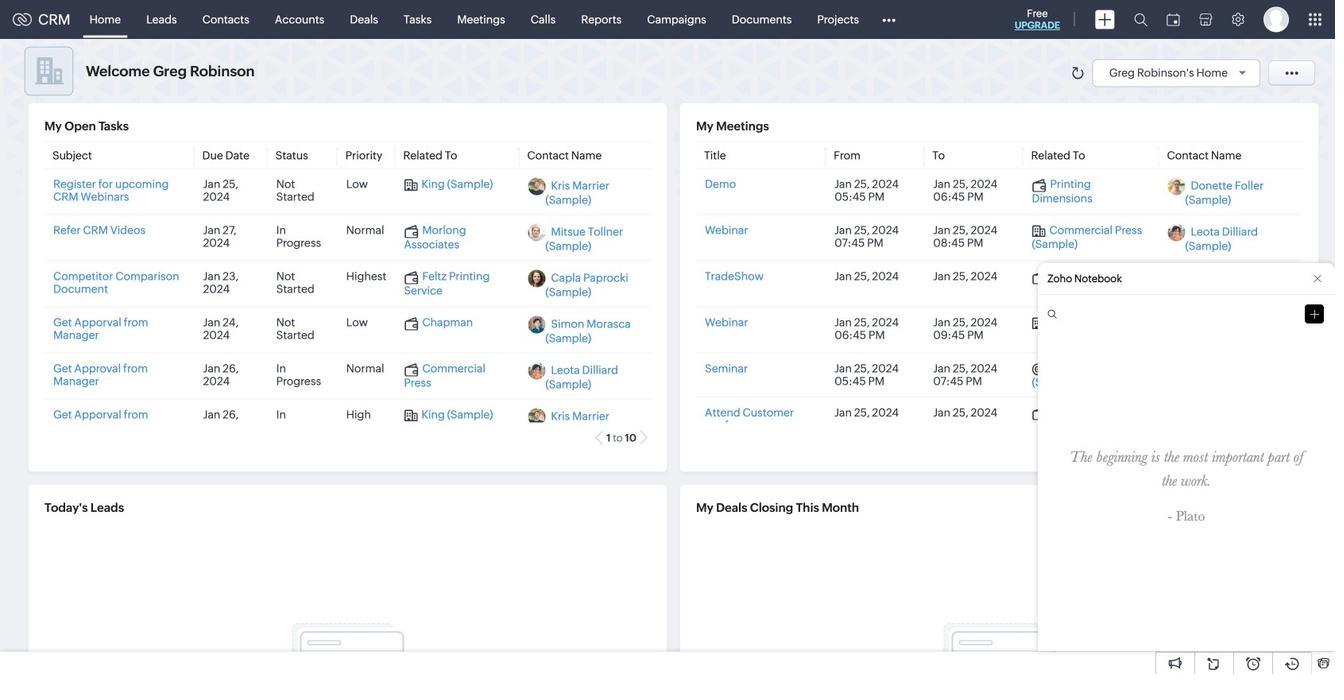 Task type: vqa. For each thing, say whether or not it's contained in the screenshot.
Other Modules field
yes



Task type: locate. For each thing, give the bounding box(es) containing it.
create menu element
[[1086, 0, 1125, 39]]

search element
[[1125, 0, 1158, 39]]

calendar image
[[1167, 13, 1181, 26]]



Task type: describe. For each thing, give the bounding box(es) containing it.
profile image
[[1264, 7, 1290, 32]]

search image
[[1135, 13, 1148, 26]]

logo image
[[13, 13, 32, 26]]

profile element
[[1255, 0, 1299, 39]]

Other Modules field
[[872, 7, 906, 32]]

create menu image
[[1096, 10, 1115, 29]]



